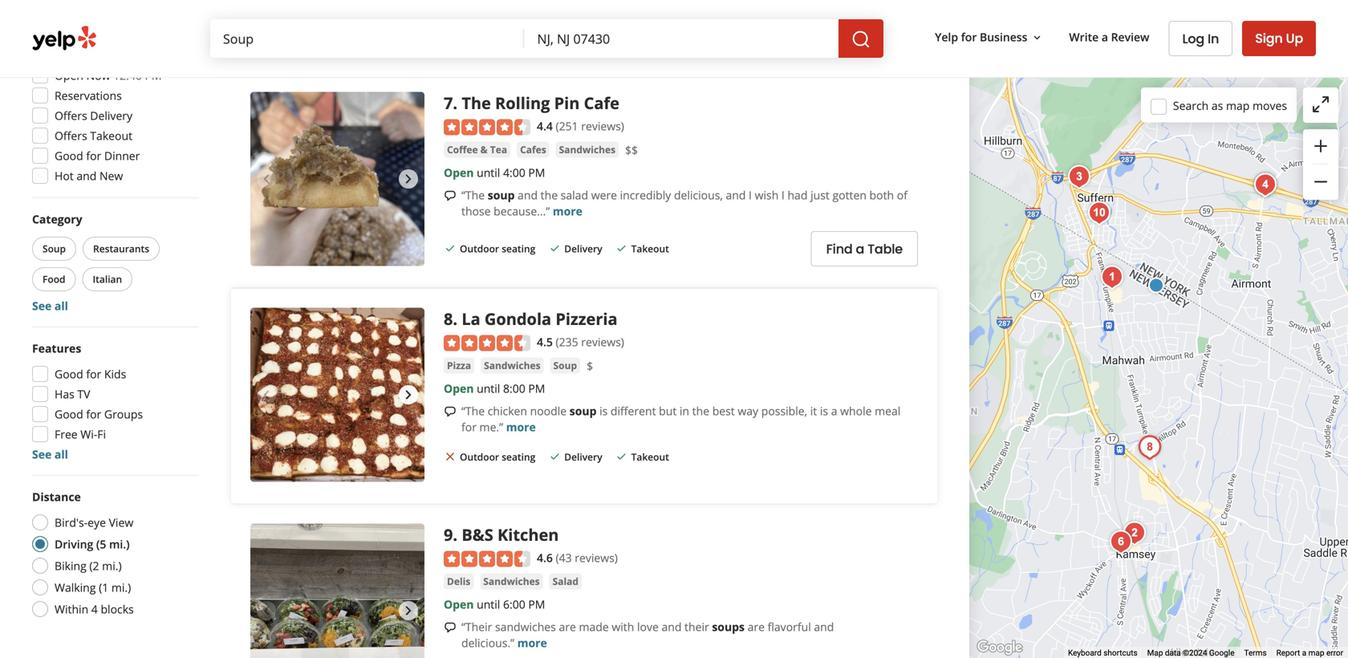 Task type: locate. For each thing, give the bounding box(es) containing it.
0 horizontal spatial the
[[541, 188, 558, 203]]

1 horizontal spatial is
[[820, 404, 828, 419]]

2 offers from the top
[[55, 128, 87, 143]]

0 horizontal spatial i
[[749, 188, 752, 203]]

wi-
[[80, 427, 97, 442]]

delivery
[[565, 19, 603, 32], [90, 108, 133, 123], [565, 242, 603, 255], [565, 451, 603, 464]]

1 vertical spatial until
[[477, 381, 500, 396]]

soup
[[488, 188, 515, 203], [570, 404, 597, 419]]

soup down open until 4:00 pm on the top left of page
[[488, 188, 515, 203]]

0 horizontal spatial 16 checkmark v2 image
[[548, 242, 561, 255]]

soup inside category group
[[43, 242, 66, 255]]

16 speech v2 image
[[444, 189, 457, 202], [444, 405, 457, 418]]

their
[[685, 619, 709, 635]]

a right report
[[1303, 648, 1307, 658]]

2 outdoor from the top
[[460, 242, 499, 255]]

1 vertical spatial slideshow element
[[250, 308, 425, 482]]

delivery up pin
[[565, 19, 603, 32]]

1 vertical spatial soup
[[570, 404, 597, 419]]

offers down reservations
[[55, 108, 87, 123]]

a right write
[[1102, 29, 1109, 45]]

delivery down noodle
[[565, 451, 603, 464]]

1 vertical spatial offers
[[55, 128, 87, 143]]

0 horizontal spatial soup
[[43, 242, 66, 255]]

bird's-
[[55, 515, 88, 530]]

1 horizontal spatial map
[[1309, 648, 1325, 658]]

sandwiches up 8:00
[[484, 359, 541, 372]]

for left me."
[[462, 420, 477, 435]]

for down offers takeout
[[86, 148, 101, 163]]

pm for 8 . la gondola pizzeria
[[528, 381, 545, 396]]

i
[[749, 188, 752, 203], [782, 188, 785, 203]]

see all inside category group
[[32, 298, 68, 313]]

0 vertical spatial .
[[453, 92, 458, 114]]

7 . the rolling pin cafe
[[444, 92, 620, 114]]

0 vertical spatial seating
[[502, 19, 536, 32]]

2 are from the left
[[748, 619, 765, 635]]

see all down the food 'button'
[[32, 298, 68, 313]]

has
[[55, 387, 74, 402]]

panera bread image
[[1250, 169, 1282, 201], [1250, 169, 1282, 201]]

2 horizontal spatial 16 checkmark v2 image
[[615, 450, 628, 463]]

slideshow element for 7
[[250, 92, 425, 266]]

0 vertical spatial slideshow element
[[250, 92, 425, 266]]

i left the had
[[782, 188, 785, 203]]

flavorful
[[768, 619, 811, 635]]

0 vertical spatial next image
[[399, 385, 418, 404]]

sandwiches button down 4.4 (251 reviews)
[[556, 142, 619, 158]]

business
[[980, 29, 1028, 45]]

16 speech v2 image left "the soup
[[444, 189, 457, 202]]

the right in
[[692, 404, 710, 419]]

more link for pizzeria
[[506, 420, 536, 435]]

1 previous image from the top
[[257, 169, 276, 188]]

0 vertical spatial previous image
[[257, 169, 276, 188]]

a inside find a table link
[[856, 240, 865, 258]]

sandwiches link up 6:00
[[480, 574, 543, 590]]

16 speech v2 image up the 16 close v2 image
[[444, 405, 457, 418]]

2 seating from the top
[[502, 242, 536, 255]]

delis link
[[444, 574, 474, 590]]

more down "the chicken noodle soup
[[506, 420, 536, 435]]

and right flavorful
[[814, 619, 834, 635]]

1 vertical spatial outdoor
[[460, 242, 499, 255]]

la gondola pizzeria image
[[1134, 431, 1166, 464]]

soup button down category
[[32, 237, 76, 261]]

whole
[[841, 404, 872, 419]]

more down sandwiches
[[518, 636, 547, 651]]

google image
[[974, 637, 1027, 658]]

sandwiches button for gondola
[[481, 358, 544, 374]]

2 is from the left
[[820, 404, 828, 419]]

slideshow element
[[250, 92, 425, 266], [250, 308, 425, 482], [250, 524, 425, 658]]

soup
[[43, 242, 66, 255], [554, 359, 577, 372]]

all inside features group
[[54, 447, 68, 462]]

1 vertical spatial more
[[506, 420, 536, 435]]

1 vertical spatial soup button
[[550, 358, 580, 374]]

2 none field from the left
[[525, 19, 839, 58]]

kitchen
[[498, 524, 559, 546]]

meal
[[875, 404, 901, 419]]

see all button down the food 'button'
[[32, 298, 68, 313]]

see
[[32, 298, 52, 313], [32, 447, 52, 462]]

salad link
[[550, 574, 582, 590]]

0 vertical spatial until
[[477, 165, 500, 180]]

"the up those
[[462, 188, 485, 203]]

0 horizontal spatial 16 checkmark v2 image
[[444, 242, 457, 255]]

outdoor
[[460, 19, 499, 32], [460, 242, 499, 255], [460, 451, 499, 464]]

1 vertical spatial 16 speech v2 image
[[444, 405, 457, 418]]

0 vertical spatial offers
[[55, 108, 87, 123]]

1 horizontal spatial the
[[692, 404, 710, 419]]

2 vertical spatial sandwiches link
[[480, 574, 543, 590]]

2 vertical spatial until
[[477, 597, 500, 612]]

error
[[1327, 648, 1344, 658]]

sandwiches link for gondola
[[481, 358, 544, 374]]

simply green cafe image
[[1119, 517, 1151, 549]]

next image
[[399, 169, 418, 188]]

the inside and the salad were incredibly delicious, and i wish i had just gotten both of those because..."
[[541, 188, 558, 203]]

me."
[[480, 420, 503, 435]]

slideshow element for 9
[[250, 524, 425, 658]]

prime no 7 image
[[1096, 261, 1129, 293]]

reservations
[[55, 88, 122, 103]]

pm right "4:00"
[[528, 165, 545, 180]]

see up distance
[[32, 447, 52, 462]]

1 vertical spatial the
[[692, 404, 710, 419]]

a for write
[[1102, 29, 1109, 45]]

food
[[43, 273, 65, 286]]

all inside category group
[[54, 298, 68, 313]]

love
[[637, 619, 659, 635]]

1 none field from the left
[[210, 19, 525, 58]]

until up "the soup
[[477, 165, 500, 180]]

seating up rolling
[[502, 19, 536, 32]]

0 horizontal spatial soup button
[[32, 237, 76, 261]]

1 16 speech v2 image from the top
[[444, 189, 457, 202]]

2 see all button from the top
[[32, 447, 68, 462]]

good
[[55, 148, 83, 163], [55, 366, 83, 382], [55, 407, 83, 422]]

reviews) right (43
[[575, 550, 618, 565]]

2 previous image from the top
[[257, 385, 276, 404]]

2 see from the top
[[32, 447, 52, 462]]

1 vertical spatial reviews)
[[581, 334, 624, 349]]

open inside suggested group
[[55, 68, 83, 83]]

good for dinner
[[55, 148, 140, 163]]

all down free
[[54, 447, 68, 462]]

0 vertical spatial outdoor
[[460, 19, 499, 32]]

1 vertical spatial see all button
[[32, 447, 68, 462]]

soup button
[[32, 237, 76, 261], [550, 358, 580, 374]]

good inside suggested group
[[55, 148, 83, 163]]

2 vertical spatial mi.)
[[111, 580, 131, 595]]

0 vertical spatial soup
[[43, 242, 66, 255]]

16 checkmark v2 image
[[444, 242, 457, 255], [548, 450, 561, 463], [615, 450, 628, 463]]

1 all from the top
[[54, 298, 68, 313]]

3 until from the top
[[477, 597, 500, 612]]

1 vertical spatial sandwiches button
[[481, 358, 544, 374]]

2 see all from the top
[[32, 447, 68, 462]]

salad
[[561, 188, 588, 203]]

all down the food 'button'
[[54, 298, 68, 313]]

more link for pin
[[553, 204, 583, 219]]

2 vertical spatial slideshow element
[[250, 524, 425, 658]]

4.6 (43 reviews)
[[537, 550, 618, 565]]

more link down salad
[[553, 204, 583, 219]]

1 horizontal spatial soup
[[554, 359, 577, 372]]

moves
[[1253, 98, 1288, 113]]

1 until from the top
[[477, 165, 500, 180]]

. for 7
[[453, 92, 458, 114]]

1 "the from the top
[[462, 188, 485, 203]]

see inside features group
[[32, 447, 52, 462]]

2 next image from the top
[[399, 601, 418, 620]]

1 vertical spatial seating
[[502, 242, 536, 255]]

2 vertical spatial previous image
[[257, 601, 276, 620]]

1 horizontal spatial 16 checkmark v2 image
[[615, 242, 628, 255]]

3 good from the top
[[55, 407, 83, 422]]

16 checkmark v2 image down because..."
[[548, 242, 561, 255]]

open down pizza link
[[444, 381, 474, 396]]

pm right 12:40
[[145, 68, 162, 83]]

the
[[541, 188, 558, 203], [692, 404, 710, 419]]

good up has tv
[[55, 366, 83, 382]]

2 vertical spatial more
[[518, 636, 547, 651]]

0 vertical spatial map
[[1227, 98, 1250, 113]]

2 . from the top
[[453, 308, 458, 330]]

(5
[[96, 537, 106, 552]]

&
[[481, 143, 488, 156]]

the left salad
[[541, 188, 558, 203]]

"the for la
[[462, 404, 485, 419]]

yelp
[[935, 29, 959, 45]]

more down salad
[[553, 204, 583, 219]]

see down the food 'button'
[[32, 298, 52, 313]]

16 speech v2 image for 7
[[444, 189, 457, 202]]

tv
[[77, 387, 90, 402]]

wish
[[755, 188, 779, 203]]

open for 7
[[444, 165, 474, 180]]

16 checkmark v2 image for delivery
[[548, 450, 561, 463]]

16 checkmark v2 image for takeout
[[615, 450, 628, 463]]

zoom in image
[[1312, 136, 1331, 156]]

1 vertical spatial mi.)
[[102, 558, 122, 574]]

and
[[77, 168, 97, 183], [518, 188, 538, 203], [726, 188, 746, 203], [662, 619, 682, 635], [814, 619, 834, 635]]

0 vertical spatial outdoor seating
[[460, 19, 536, 32]]

open now 12:40 pm
[[55, 68, 162, 83]]

until left 8:00
[[477, 381, 500, 396]]

1 vertical spatial soup
[[554, 359, 577, 372]]

are inside are flavorful and delicious."
[[748, 619, 765, 635]]

0 vertical spatial see
[[32, 298, 52, 313]]

italian button
[[82, 267, 133, 291]]

0 horizontal spatial map
[[1227, 98, 1250, 113]]

sandwiches button up 6:00
[[480, 574, 543, 590]]

2 16 checkmark v2 image from the left
[[615, 242, 628, 255]]

(1
[[99, 580, 109, 595]]

good for groups
[[55, 407, 143, 422]]

4.5 star rating image
[[444, 335, 531, 351]]

None field
[[210, 19, 525, 58], [525, 19, 839, 58]]

1 are from the left
[[559, 619, 576, 635]]

more link down sandwiches
[[518, 636, 547, 651]]

6:00
[[503, 597, 526, 612]]

sandwiches link up 8:00
[[481, 358, 544, 374]]

is
[[600, 404, 608, 419], [820, 404, 828, 419]]

outdoor down those
[[460, 242, 499, 255]]

delivery up offers takeout
[[90, 108, 133, 123]]

8:00
[[503, 381, 526, 396]]

2 vertical spatial outdoor seating
[[460, 451, 536, 464]]

a right find
[[856, 240, 865, 258]]

for inside button
[[961, 29, 977, 45]]

1 vertical spatial more link
[[506, 420, 536, 435]]

16 checkmark v2 image up 8
[[444, 242, 457, 255]]

previous image for 9
[[257, 601, 276, 620]]

delivery down salad
[[565, 242, 603, 255]]

16 checkmark v2 image down different at the bottom of the page
[[615, 450, 628, 463]]

"the chicken noodle soup
[[462, 404, 597, 419]]

1 is from the left
[[600, 404, 608, 419]]

1 see all from the top
[[32, 298, 68, 313]]

previous image for 8
[[257, 385, 276, 404]]

16 checkmark v2 image down were
[[615, 242, 628, 255]]

1 next image from the top
[[399, 385, 418, 404]]

a right it
[[831, 404, 838, 419]]

see all for features
[[32, 447, 68, 462]]

0 vertical spatial more
[[553, 204, 583, 219]]

. for 8
[[453, 308, 458, 330]]

previous image
[[257, 169, 276, 188], [257, 385, 276, 404], [257, 601, 276, 620]]

open for 9
[[444, 597, 474, 612]]

open down suggested
[[55, 68, 83, 83]]

yelp for business button
[[929, 23, 1050, 51]]

1 vertical spatial next image
[[399, 601, 418, 620]]

suggested
[[32, 42, 89, 57]]

pm right 6:00
[[528, 597, 545, 612]]

2 all from the top
[[54, 447, 68, 462]]

open until 4:00 pm
[[444, 165, 545, 180]]

1 vertical spatial good
[[55, 366, 83, 382]]

1 see all button from the top
[[32, 298, 68, 313]]

mi.) right (5
[[109, 537, 130, 552]]

soup for the rightmost soup 'button'
[[554, 359, 577, 372]]

2 good from the top
[[55, 366, 83, 382]]

see for category
[[32, 298, 52, 313]]

2 vertical spatial outdoor
[[460, 451, 499, 464]]

1 vertical spatial "the
[[462, 404, 485, 419]]

1 horizontal spatial soup
[[570, 404, 597, 419]]

2 i from the left
[[782, 188, 785, 203]]

0 vertical spatial reviews)
[[581, 118, 624, 134]]

for inside suggested group
[[86, 148, 101, 163]]

open until 6:00 pm
[[444, 597, 545, 612]]

good up hot
[[55, 148, 83, 163]]

see all button inside category group
[[32, 298, 68, 313]]

more link
[[553, 204, 583, 219], [506, 420, 536, 435], [518, 636, 547, 651]]

(43
[[556, 550, 572, 565]]

hot and new
[[55, 168, 123, 183]]

sandwiches button for kitchen
[[480, 574, 543, 590]]

3 . from the top
[[453, 524, 458, 546]]

see all inside features group
[[32, 447, 68, 462]]

seating down because..."
[[502, 242, 536, 255]]

biking (2 mi.)
[[55, 558, 122, 574]]

. left the la on the left of the page
[[453, 308, 458, 330]]

soup for top soup 'button'
[[43, 242, 66, 255]]

2 vertical spatial sandwiches button
[[480, 574, 543, 590]]

a for report
[[1303, 648, 1307, 658]]

a for find
[[856, 240, 865, 258]]

for for dinner
[[86, 148, 101, 163]]

see all down free
[[32, 447, 68, 462]]

open down coffee
[[444, 165, 474, 180]]

sandwiches button up 8:00
[[481, 358, 544, 374]]

2 16 speech v2 image from the top
[[444, 405, 457, 418]]

1 vertical spatial .
[[453, 308, 458, 330]]

1 vertical spatial see all
[[32, 447, 68, 462]]

1 vertical spatial all
[[54, 447, 68, 462]]

see all button down free
[[32, 447, 68, 462]]

for up 'wi-'
[[86, 407, 101, 422]]

offers
[[55, 108, 87, 123], [55, 128, 87, 143]]

9
[[444, 524, 453, 546]]

.
[[453, 92, 458, 114], [453, 308, 458, 330], [453, 524, 458, 546]]

0 vertical spatial mi.)
[[109, 537, 130, 552]]

pm right 8:00
[[528, 381, 545, 396]]

good up free
[[55, 407, 83, 422]]

view
[[109, 515, 133, 530]]

1 horizontal spatial 16 checkmark v2 image
[[548, 450, 561, 463]]

rolling
[[495, 92, 550, 114]]

reviews) down cafe
[[581, 118, 624, 134]]

all for category
[[54, 298, 68, 313]]

fi
[[97, 427, 106, 442]]

with
[[612, 619, 634, 635]]

are right soups
[[748, 619, 765, 635]]

0 horizontal spatial soup
[[488, 188, 515, 203]]

2 until from the top
[[477, 381, 500, 396]]

3 outdoor seating from the top
[[460, 451, 536, 464]]

open down delis link at bottom left
[[444, 597, 474, 612]]

until up "their
[[477, 597, 500, 612]]

keyboard
[[1068, 648, 1102, 658]]

good for good for dinner
[[55, 148, 83, 163]]

2 vertical spatial .
[[453, 524, 458, 546]]

sign up link
[[1243, 21, 1316, 56]]

i left wish
[[749, 188, 752, 203]]

4.6 star rating image
[[444, 551, 531, 567]]

16 close v2 image
[[444, 450, 457, 463]]

and right hot
[[77, 168, 97, 183]]

are left made
[[559, 619, 576, 635]]

0 vertical spatial see all button
[[32, 298, 68, 313]]

1 slideshow element from the top
[[250, 92, 425, 266]]

2 slideshow element from the top
[[250, 308, 425, 482]]

reviews) for pizzeria
[[581, 334, 624, 349]]

1 horizontal spatial soup button
[[550, 358, 580, 374]]

1 horizontal spatial i
[[782, 188, 785, 203]]

is right it
[[820, 404, 828, 419]]

4.4 star rating image
[[444, 119, 531, 135]]

"the
[[462, 188, 485, 203], [462, 404, 485, 419]]

2 vertical spatial reviews)
[[575, 550, 618, 565]]

b&s kitchen link
[[462, 524, 559, 546]]

3 previous image from the top
[[257, 601, 276, 620]]

16 checkmark v2 image
[[548, 242, 561, 255], [615, 242, 628, 255]]

. left the
[[453, 92, 458, 114]]

expand map image
[[1312, 95, 1331, 114]]

sandwiches for gondola
[[484, 359, 541, 372]]

0 vertical spatial see all
[[32, 298, 68, 313]]

. left b&s
[[453, 524, 458, 546]]

see inside category group
[[32, 298, 52, 313]]

gao thai kitchen image
[[1105, 526, 1137, 558]]

1 vertical spatial see
[[32, 447, 52, 462]]

2 vertical spatial seating
[[502, 451, 536, 464]]

3 seating from the top
[[502, 451, 536, 464]]

0 vertical spatial the
[[541, 188, 558, 203]]

None search field
[[210, 19, 884, 58]]

next image
[[399, 385, 418, 404], [399, 601, 418, 620]]

a inside write a review link
[[1102, 29, 1109, 45]]

la gondola pizzeria link
[[462, 308, 618, 330]]

free
[[55, 427, 78, 442]]

group
[[1304, 129, 1339, 200]]

"their sandwiches are made with love and their soups
[[462, 619, 745, 635]]

offers down the offers delivery
[[55, 128, 87, 143]]

are
[[559, 619, 576, 635], [748, 619, 765, 635]]

1 vertical spatial sandwiches
[[484, 359, 541, 372]]

soup down (235
[[554, 359, 577, 372]]

soup down category
[[43, 242, 66, 255]]

0 horizontal spatial are
[[559, 619, 576, 635]]

outdoor up the
[[460, 19, 499, 32]]

mi.) for biking (2 mi.)
[[102, 558, 122, 574]]

1 horizontal spatial are
[[748, 619, 765, 635]]

0 vertical spatial soup button
[[32, 237, 76, 261]]

1 vertical spatial previous image
[[257, 385, 276, 404]]

see all button
[[32, 298, 68, 313], [32, 447, 68, 462]]

1 vertical spatial outdoor seating
[[460, 242, 536, 255]]

more link down "the chicken noodle soup
[[506, 420, 536, 435]]

delivery inside suggested group
[[90, 108, 133, 123]]

reviews) for pin
[[581, 118, 624, 134]]

seating for 16 checkmark v2 icon associated with delivery
[[502, 242, 536, 255]]

had
[[788, 188, 808, 203]]

map left error
[[1309, 648, 1325, 658]]

restaurants button
[[83, 237, 160, 261]]

sandwiches down 4.4 (251 reviews)
[[559, 143, 616, 156]]

coffee & tea
[[447, 143, 507, 156]]

2 vertical spatial good
[[55, 407, 83, 422]]

for
[[961, 29, 977, 45], [86, 148, 101, 163], [86, 366, 101, 382], [86, 407, 101, 422], [462, 420, 477, 435]]

mi.) right (1
[[111, 580, 131, 595]]

terms
[[1245, 648, 1267, 658]]

0 vertical spatial soup
[[488, 188, 515, 203]]

1 . from the top
[[453, 92, 458, 114]]

seating for 16 checkmark v2 image related to delivery
[[502, 451, 536, 464]]

sandwiches up 6:00
[[483, 575, 540, 588]]

4
[[91, 602, 98, 617]]

0 vertical spatial "the
[[462, 188, 485, 203]]

1 good from the top
[[55, 148, 83, 163]]

0 vertical spatial all
[[54, 298, 68, 313]]

see for features
[[32, 447, 52, 462]]

16 checkmark v2 image down noodle
[[548, 450, 561, 463]]

soup right noodle
[[570, 404, 597, 419]]

see all button inside features group
[[32, 447, 68, 462]]

1 see from the top
[[32, 298, 52, 313]]

sandwiches link for kitchen
[[480, 574, 543, 590]]

1 vertical spatial sandwiches link
[[481, 358, 544, 374]]

"the up me."
[[462, 404, 485, 419]]

1 16 checkmark v2 image from the left
[[548, 242, 561, 255]]

2 vertical spatial sandwiches
[[483, 575, 540, 588]]

mi.) for walking (1 mi.)
[[111, 580, 131, 595]]

and inside are flavorful and delicious."
[[814, 619, 834, 635]]

0 vertical spatial 16 speech v2 image
[[444, 189, 457, 202]]

for left kids
[[86, 366, 101, 382]]

is left different at the bottom of the page
[[600, 404, 608, 419]]

delicious."
[[462, 636, 515, 651]]

for inside is different but in the best way possible, it is a whole meal for me."
[[462, 420, 477, 435]]

pm
[[145, 68, 162, 83], [528, 165, 545, 180], [528, 381, 545, 396], [528, 597, 545, 612]]

0 horizontal spatial is
[[600, 404, 608, 419]]

reviews) up $
[[581, 334, 624, 349]]

outdoor right the 16 close v2 image
[[460, 451, 499, 464]]

0 vertical spatial more link
[[553, 204, 583, 219]]

map right as
[[1227, 98, 1250, 113]]

2 vertical spatial more link
[[518, 636, 547, 651]]

free wi-fi
[[55, 427, 106, 442]]

mi.) for driving (5 mi.)
[[109, 537, 130, 552]]

soup button down (235
[[550, 358, 580, 374]]

italian
[[93, 273, 122, 286]]

for right "yelp"
[[961, 29, 977, 45]]

open
[[55, 68, 83, 83], [444, 165, 474, 180], [444, 381, 474, 396], [444, 597, 474, 612]]

mi.) right (2
[[102, 558, 122, 574]]

more for pizzeria
[[506, 420, 536, 435]]

more for pin
[[553, 204, 583, 219]]

1 vertical spatial map
[[1309, 648, 1325, 658]]

sandwiches link down 4.4 (251 reviews)
[[556, 142, 619, 158]]

seating down me."
[[502, 451, 536, 464]]

now
[[86, 68, 110, 83]]

2 "the from the top
[[462, 404, 485, 419]]

0 vertical spatial good
[[55, 148, 83, 163]]

sandwiches button
[[556, 142, 619, 158], [481, 358, 544, 374], [480, 574, 543, 590]]

3 slideshow element from the top
[[250, 524, 425, 658]]

1 offers from the top
[[55, 108, 87, 123]]

2 outdoor seating from the top
[[460, 242, 536, 255]]



Task type: vqa. For each thing, say whether or not it's contained in the screenshot.
Special offers for you
no



Task type: describe. For each thing, give the bounding box(es) containing it.
"the soup
[[462, 188, 515, 203]]

gotten
[[833, 188, 867, 203]]

review
[[1111, 29, 1150, 45]]

coffee & tea link
[[444, 142, 511, 158]]

and up because..."
[[518, 188, 538, 203]]

walking
[[55, 580, 96, 595]]

until for la
[[477, 381, 500, 396]]

address, neighborhood, city, state or zip text field
[[525, 19, 839, 58]]

b&s
[[462, 524, 493, 546]]

sign
[[1256, 29, 1283, 47]]

keyboard shortcuts button
[[1068, 647, 1138, 658]]

see all for category
[[32, 298, 68, 313]]

©2024
[[1183, 648, 1208, 658]]

good for good for kids
[[55, 366, 83, 382]]

sandwiches for kitchen
[[483, 575, 540, 588]]

cafes button
[[517, 142, 550, 158]]

soups
[[712, 619, 745, 635]]

soup link
[[550, 358, 580, 374]]

open for 8
[[444, 381, 474, 396]]

the best diner image
[[1064, 161, 1096, 193]]

log in
[[1183, 30, 1220, 48]]

just
[[811, 188, 830, 203]]

groups
[[104, 407, 143, 422]]

for for groups
[[86, 407, 101, 422]]

report a map error
[[1277, 648, 1344, 658]]

best
[[713, 404, 735, 419]]

salad
[[553, 575, 579, 588]]

the rolling pin cafe link
[[462, 92, 620, 114]]

"their
[[462, 619, 492, 635]]

for for business
[[961, 29, 977, 45]]

yelp for business
[[935, 29, 1028, 45]]

outdoor seating for 16 checkmark v2 image related to outdoor seating
[[460, 242, 536, 255]]

biking
[[55, 558, 87, 574]]

"the for the
[[462, 188, 485, 203]]

16 speech v2 image
[[444, 621, 457, 634]]

pm inside suggested group
[[145, 68, 162, 83]]

none field things to do, nail salons, plumbers
[[210, 19, 525, 58]]

1 outdoor seating from the top
[[460, 19, 536, 32]]

1 i from the left
[[749, 188, 752, 203]]

offers for offers delivery
[[55, 108, 87, 123]]

things to do, nail salons, plumbers text field
[[210, 19, 525, 58]]

16 chevron down v2 image
[[1031, 31, 1044, 44]]

map for moves
[[1227, 98, 1250, 113]]

offers for offers takeout
[[55, 128, 87, 143]]

driving (5 mi.)
[[55, 537, 130, 552]]

because..."
[[494, 204, 550, 219]]

write a review
[[1070, 29, 1150, 45]]

. for 9
[[453, 524, 458, 546]]

those
[[462, 204, 491, 219]]

b-balls meatballs image
[[1084, 197, 1116, 229]]

good for good for groups
[[55, 407, 83, 422]]

$$
[[625, 142, 638, 158]]

terms link
[[1245, 648, 1267, 658]]

and left wish
[[726, 188, 746, 203]]

4.6
[[537, 550, 553, 565]]

see all button for category
[[32, 298, 68, 313]]

a inside is different but in the best way possible, it is a whole meal for me."
[[831, 404, 838, 419]]

outdoor seating for the 16 close v2 image
[[460, 451, 536, 464]]

for for kids
[[86, 366, 101, 382]]

delis button
[[444, 574, 474, 590]]

find a table
[[827, 240, 903, 258]]

search image
[[852, 30, 871, 49]]

previous image for 7
[[257, 169, 276, 188]]

pizza button
[[444, 358, 475, 374]]

open until 8:00 pm
[[444, 381, 545, 396]]

4.4
[[537, 118, 553, 134]]

map region
[[955, 7, 1349, 658]]

has tv
[[55, 387, 90, 402]]

pizza
[[447, 359, 471, 372]]

eye
[[88, 515, 106, 530]]

slideshow element for 8
[[250, 308, 425, 482]]

noodle
[[530, 404, 567, 419]]

4.5
[[537, 334, 553, 349]]

category group
[[29, 211, 199, 314]]

within 4 blocks
[[55, 602, 134, 617]]

16 speech v2 image for 8
[[444, 405, 457, 418]]

walking (1 mi.)
[[55, 580, 131, 595]]

(2
[[89, 558, 99, 574]]

offers delivery
[[55, 108, 133, 123]]

until for the
[[477, 165, 500, 180]]

the inside is different but in the best way possible, it is a whole meal for me."
[[692, 404, 710, 419]]

map data ©2024 google
[[1148, 648, 1235, 658]]

4:00
[[503, 165, 526, 180]]

suggested group
[[27, 42, 199, 189]]

kids
[[104, 366, 126, 382]]

hot
[[55, 168, 74, 183]]

gondola
[[485, 308, 552, 330]]

tea
[[490, 143, 507, 156]]

the
[[462, 92, 491, 114]]

and inside suggested group
[[77, 168, 97, 183]]

distance
[[32, 489, 81, 505]]

see all button for features
[[32, 447, 68, 462]]

1 seating from the top
[[502, 19, 536, 32]]

4.5 (235 reviews)
[[537, 334, 624, 349]]

delicious,
[[674, 188, 723, 203]]

0 vertical spatial sandwiches link
[[556, 142, 619, 158]]

all for features
[[54, 447, 68, 462]]

(235
[[556, 334, 578, 349]]

9 . b&s kitchen
[[444, 524, 559, 546]]

write a review link
[[1063, 23, 1156, 51]]

features group
[[27, 340, 199, 462]]

3 outdoor from the top
[[460, 451, 499, 464]]

zoom out image
[[1312, 172, 1331, 191]]

write
[[1070, 29, 1099, 45]]

both
[[870, 188, 894, 203]]

in
[[680, 404, 690, 419]]

keyboard shortcuts
[[1068, 648, 1138, 658]]

log
[[1183, 30, 1205, 48]]

1 outdoor from the top
[[460, 19, 499, 32]]

pm for 9 . b&s kitchen
[[528, 597, 545, 612]]

(251
[[556, 118, 578, 134]]

map for error
[[1309, 648, 1325, 658]]

until for b&s
[[477, 597, 500, 612]]

as
[[1212, 98, 1224, 113]]

in
[[1208, 30, 1220, 48]]

up
[[1286, 29, 1304, 47]]

new
[[100, 168, 123, 183]]

next image for 8 . la gondola pizzeria
[[399, 385, 418, 404]]

but
[[659, 404, 677, 419]]

and right "love"
[[662, 619, 682, 635]]

and the salad were incredibly delicious, and i wish i had just gotten both of those because..."
[[462, 188, 908, 219]]

distance option group
[[27, 489, 199, 622]]

takeout inside suggested group
[[90, 128, 132, 143]]

$
[[587, 358, 593, 374]]

16 checkmark v2 image for delivery
[[548, 242, 561, 255]]

pm for 7 . the rolling pin cafe
[[528, 165, 545, 180]]

16 checkmark v2 image for outdoor seating
[[444, 242, 457, 255]]

made
[[579, 619, 609, 635]]

4.4 (251 reviews)
[[537, 118, 624, 134]]

none field address, neighborhood, city, state or zip
[[525, 19, 839, 58]]

0 vertical spatial sandwiches
[[559, 143, 616, 156]]

sign up
[[1256, 29, 1304, 47]]

pizza link
[[444, 358, 475, 374]]

next image for 9 . b&s kitchen
[[399, 601, 418, 620]]

0 vertical spatial sandwiches button
[[556, 142, 619, 158]]

restaurants
[[93, 242, 149, 255]]

16 checkmark v2 image for takeout
[[615, 242, 628, 255]]



